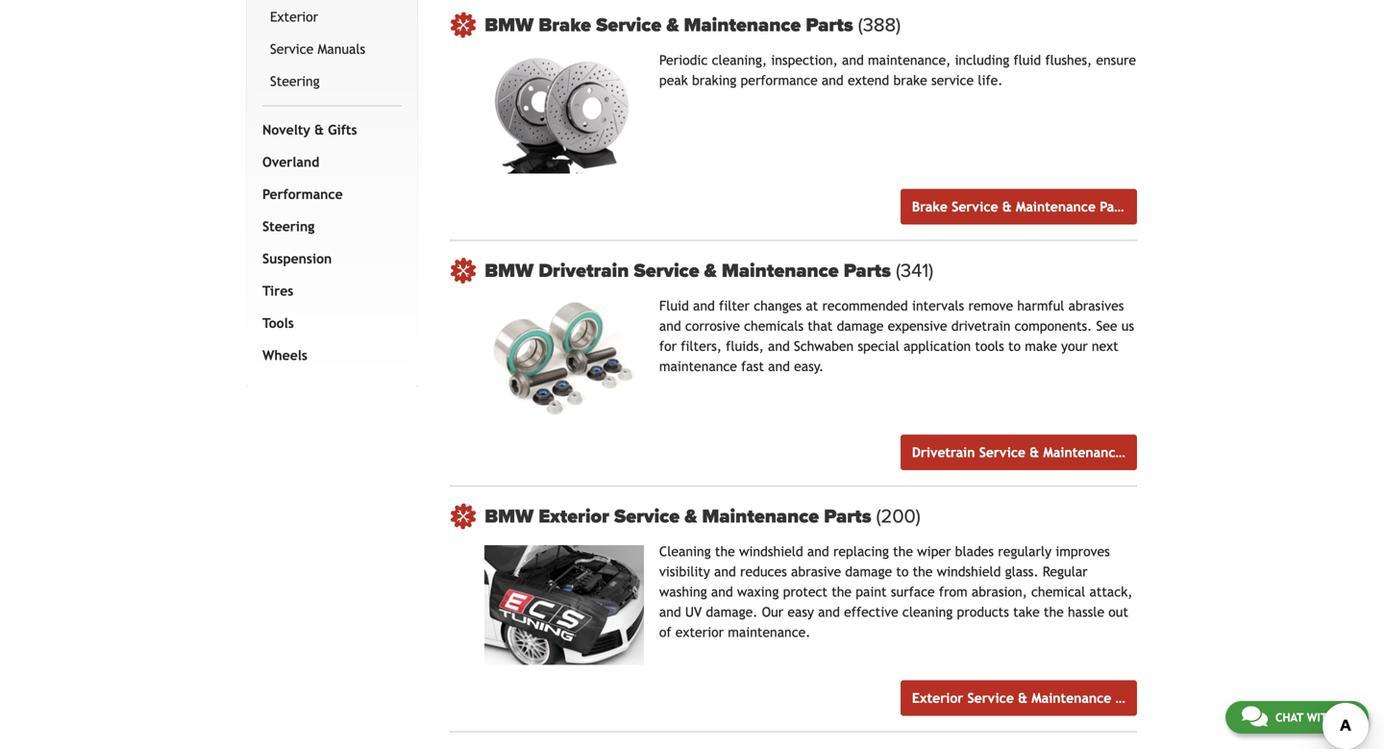 Task type: vqa. For each thing, say whether or not it's contained in the screenshot.


Task type: describe. For each thing, give the bounding box(es) containing it.
waxing
[[737, 584, 779, 600]]

service inside the brake service & maintenance parts link
[[952, 199, 999, 214]]

wheels
[[263, 347, 308, 363]]

the right cleaning
[[715, 544, 735, 559]]

abrasive
[[791, 564, 841, 579]]

special
[[858, 339, 900, 354]]

bmw                                                                                    brake service & maintenance parts
[[485, 14, 858, 37]]

and up corrosive
[[693, 298, 715, 314]]

fluids,
[[726, 339, 764, 354]]

fast
[[741, 359, 764, 374]]

maintenance inside "link"
[[1032, 690, 1112, 706]]

suspension
[[263, 251, 332, 266]]

service inside service manuals "link"
[[270, 41, 314, 57]]

with
[[1307, 711, 1336, 724]]

and down 'inspection,' at the top
[[822, 73, 844, 88]]

changes
[[754, 298, 802, 314]]

life.
[[978, 73, 1003, 88]]

service manuals
[[270, 41, 366, 57]]

0 vertical spatial windshield
[[739, 544, 804, 559]]

chat with us
[[1276, 711, 1353, 724]]

tools
[[975, 339, 1005, 354]]

effective
[[844, 604, 899, 620]]

steering link inside maintenance subcategories element
[[266, 65, 398, 97]]

abrasives
[[1069, 298, 1124, 314]]

tires
[[263, 283, 294, 298]]

exterior for exterior
[[270, 9, 318, 24]]

application
[[904, 339, 971, 354]]

cleaning
[[660, 544, 711, 559]]

next
[[1092, 339, 1119, 354]]

periodic
[[660, 53, 708, 68]]

the up surface
[[913, 564, 933, 579]]

for
[[660, 339, 677, 354]]

service inside drivetrain service & maintenance parts link
[[980, 445, 1026, 460]]

chat with us link
[[1226, 701, 1369, 734]]

uv
[[685, 604, 702, 620]]

overland
[[263, 154, 319, 170]]

damage for bmw                                                                                    exterior service & maintenance parts
[[846, 564, 892, 579]]

gifts
[[328, 122, 357, 137]]

exterior service & maintenance parts link
[[901, 680, 1147, 716]]

washing
[[660, 584, 707, 600]]

service manuals link
[[266, 33, 398, 65]]

and right easy
[[818, 604, 840, 620]]

ensure
[[1097, 53, 1137, 68]]

and down chemicals on the right top of page
[[768, 339, 790, 354]]

replacing
[[834, 544, 889, 559]]

damage.
[[706, 604, 758, 620]]

filter
[[719, 298, 750, 314]]

overland link
[[259, 146, 398, 178]]

flushes,
[[1046, 53, 1092, 68]]

cleaning
[[903, 604, 953, 620]]

bmw for bmw                                                                                    drivetrain service & maintenance parts
[[485, 259, 534, 282]]

bmw                                                                                    exterior service & maintenance parts
[[485, 505, 877, 528]]

and right fast
[[768, 359, 790, 374]]

surface
[[891, 584, 935, 600]]

us
[[1339, 711, 1353, 724]]

bmw                                                                                    brake service & maintenance parts link
[[485, 14, 1138, 37]]

from
[[939, 584, 968, 600]]

reduces
[[740, 564, 787, 579]]

recommended
[[823, 298, 908, 314]]

& inside "link"
[[1018, 690, 1028, 706]]

extend
[[848, 73, 890, 88]]

expensive
[[888, 318, 948, 334]]

exterior service & maintenance parts
[[912, 690, 1147, 706]]

the left 'paint'
[[832, 584, 852, 600]]

and left reduces
[[714, 564, 736, 579]]

products
[[957, 604, 1010, 620]]

braking
[[692, 73, 737, 88]]

1 vertical spatial steering
[[263, 219, 315, 234]]

out
[[1109, 604, 1129, 620]]

cleaning,
[[712, 53, 767, 68]]

including
[[955, 53, 1010, 68]]

blades
[[955, 544, 994, 559]]

chemical
[[1032, 584, 1086, 600]]

maintenance
[[660, 359, 737, 374]]

manuals
[[318, 41, 366, 57]]

service
[[932, 73, 974, 88]]

corrosive
[[685, 318, 740, 334]]

easy.
[[794, 359, 824, 374]]



Task type: locate. For each thing, give the bounding box(es) containing it.
remove
[[969, 298, 1014, 314]]

2 vertical spatial bmw
[[485, 505, 534, 528]]

0 vertical spatial drivetrain
[[539, 259, 629, 282]]

tools link
[[259, 307, 398, 339]]

parts
[[806, 14, 854, 37], [1100, 199, 1132, 214], [844, 259, 891, 282], [1128, 445, 1159, 460], [824, 505, 872, 528], [1116, 690, 1147, 706]]

brake
[[539, 14, 591, 37], [912, 199, 948, 214]]

see
[[1097, 318, 1118, 334]]

0 vertical spatial steering link
[[266, 65, 398, 97]]

us
[[1122, 318, 1135, 334]]

tires link
[[259, 275, 398, 307]]

cleaning the windshield and replacing the wiper blades regularly improves visibility and reduces abrasive damage to the windshield glass. regular washing and waxing protect the paint surface from abrasion, chemical attack, and uv damage. our easy and effective cleaning products take the hassle out of exterior maintenance.
[[660, 544, 1133, 640]]

regular
[[1043, 564, 1088, 579]]

drivetrain service & maintenance parts
[[912, 445, 1159, 460]]

improves
[[1056, 544, 1110, 559]]

1 horizontal spatial drivetrain
[[912, 445, 975, 460]]

1 vertical spatial to
[[896, 564, 909, 579]]

novelty & gifts
[[263, 122, 357, 137]]

protect
[[783, 584, 828, 600]]

and up "abrasive"
[[808, 544, 830, 559]]

exterior inside exterior "link"
[[270, 9, 318, 24]]

chat
[[1276, 711, 1304, 724]]

novelty & gifts link
[[259, 114, 398, 146]]

take
[[1014, 604, 1040, 620]]

bmw                                                                                    drivetrain service & maintenance parts
[[485, 259, 896, 282]]

1 horizontal spatial to
[[1009, 339, 1021, 354]]

drivetrain service & maintenance parts thumbnail image image
[[485, 300, 644, 419]]

2 vertical spatial exterior
[[912, 690, 964, 706]]

inspection,
[[771, 53, 838, 68]]

steering link
[[266, 65, 398, 97], [259, 210, 398, 243]]

windshield up reduces
[[739, 544, 804, 559]]

periodic cleaning, inspection, and maintenance, including fluid flushes, ensure peak braking performance and extend brake service life.
[[660, 53, 1137, 88]]

the down the chemical on the bottom of the page
[[1044, 604, 1064, 620]]

0 vertical spatial damage
[[837, 318, 884, 334]]

the
[[715, 544, 735, 559], [893, 544, 913, 559], [913, 564, 933, 579], [832, 584, 852, 600], [1044, 604, 1064, 620]]

&
[[667, 14, 679, 37], [314, 122, 324, 137], [1003, 199, 1012, 214], [705, 259, 717, 282], [1030, 445, 1040, 460], [685, 505, 697, 528], [1018, 690, 1028, 706]]

3 bmw from the top
[[485, 505, 534, 528]]

attack,
[[1090, 584, 1133, 600]]

damage inside fluid and filter changes at recommended intervals remove harmful abrasives and corrosive chemicals that damage expensive drivetrain components. see us for filters, fluids, and schwaben special application tools to make your next maintenance fast and easy.
[[837, 318, 884, 334]]

steering inside maintenance subcategories element
[[270, 73, 320, 89]]

drivetrain
[[952, 318, 1011, 334]]

and up the extend
[[842, 53, 864, 68]]

steering up suspension
[[263, 219, 315, 234]]

exterior up service manuals
[[270, 9, 318, 24]]

fluid
[[660, 298, 689, 314]]

brake
[[894, 73, 928, 88]]

steering link down performance
[[259, 210, 398, 243]]

filters,
[[681, 339, 722, 354]]

to inside cleaning the windshield and replacing the wiper blades regularly improves visibility and reduces abrasive damage to the windshield glass. regular washing and waxing protect the paint surface from abrasion, chemical attack, and uv damage. our easy and effective cleaning products take the hassle out of exterior maintenance.
[[896, 564, 909, 579]]

the left 'wiper'
[[893, 544, 913, 559]]

1 vertical spatial bmw
[[485, 259, 534, 282]]

windshield down blades
[[937, 564, 1001, 579]]

drivetrain
[[539, 259, 629, 282], [912, 445, 975, 460]]

exterior
[[676, 625, 724, 640]]

chemicals
[[744, 318, 804, 334]]

brake service & maintenance parts thumbnail image image
[[485, 54, 644, 174]]

0 horizontal spatial exterior
[[270, 9, 318, 24]]

0 vertical spatial exterior
[[270, 9, 318, 24]]

to right tools
[[1009, 339, 1021, 354]]

steering down service manuals
[[270, 73, 320, 89]]

your
[[1062, 339, 1088, 354]]

bmw for bmw                                                                                    brake service & maintenance parts
[[485, 14, 534, 37]]

bmw                                                                                    drivetrain service & maintenance parts link
[[485, 259, 1138, 282]]

maintenance
[[684, 14, 801, 37], [1016, 199, 1096, 214], [722, 259, 839, 282], [1044, 445, 1124, 460], [702, 505, 819, 528], [1032, 690, 1112, 706]]

fluid and filter changes at recommended intervals remove harmful abrasives and corrosive chemicals that damage expensive drivetrain components. see us for filters, fluids, and schwaben special application tools to make your next maintenance fast and easy.
[[660, 298, 1135, 374]]

performance link
[[259, 178, 398, 210]]

1 horizontal spatial exterior
[[539, 505, 610, 528]]

drivetrain service & maintenance parts link
[[901, 435, 1159, 470]]

exterior service & maintenance parts thumbnail image image
[[485, 545, 644, 665]]

1 horizontal spatial windshield
[[937, 564, 1001, 579]]

bmw                                                                                    exterior service & maintenance parts link
[[485, 505, 1138, 528]]

exterior inside "link"
[[912, 690, 964, 706]]

peak
[[660, 73, 688, 88]]

service inside the exterior service & maintenance parts "link"
[[968, 690, 1014, 706]]

performance
[[741, 73, 818, 88]]

windshield
[[739, 544, 804, 559], [937, 564, 1001, 579]]

abrasion,
[[972, 584, 1028, 600]]

bmw
[[485, 14, 534, 37], [485, 259, 534, 282], [485, 505, 534, 528]]

1 bmw from the top
[[485, 14, 534, 37]]

exterior link
[[266, 1, 398, 33]]

0 vertical spatial brake
[[539, 14, 591, 37]]

to inside fluid and filter changes at recommended intervals remove harmful abrasives and corrosive chemicals that damage expensive drivetrain components. see us for filters, fluids, and schwaben special application tools to make your next maintenance fast and easy.
[[1009, 339, 1021, 354]]

wiper
[[917, 544, 951, 559]]

schwaben
[[794, 339, 854, 354]]

damage for bmw                                                                                    drivetrain service & maintenance parts
[[837, 318, 884, 334]]

to up surface
[[896, 564, 909, 579]]

and up of at the bottom of page
[[660, 604, 681, 620]]

glass.
[[1005, 564, 1039, 579]]

suspension link
[[259, 243, 398, 275]]

brake service & maintenance parts link
[[901, 189, 1138, 225]]

damage up 'paint'
[[846, 564, 892, 579]]

damage
[[837, 318, 884, 334], [846, 564, 892, 579]]

damage down recommended
[[837, 318, 884, 334]]

hassle
[[1068, 604, 1105, 620]]

steering link down the manuals
[[266, 65, 398, 97]]

regularly
[[998, 544, 1052, 559]]

maintenance.
[[728, 625, 811, 640]]

0 horizontal spatial drivetrain
[[539, 259, 629, 282]]

paint
[[856, 584, 887, 600]]

exterior up exterior service & maintenance parts thumbnail image
[[539, 505, 610, 528]]

harmful
[[1018, 298, 1065, 314]]

1 vertical spatial windshield
[[937, 564, 1001, 579]]

comments image
[[1242, 705, 1268, 728]]

and up damage. at the right
[[711, 584, 733, 600]]

exterior down cleaning
[[912, 690, 964, 706]]

exterior for exterior service & maintenance parts
[[912, 690, 964, 706]]

parts inside "link"
[[1116, 690, 1147, 706]]

visibility
[[660, 564, 710, 579]]

2 horizontal spatial exterior
[[912, 690, 964, 706]]

1 vertical spatial drivetrain
[[912, 445, 975, 460]]

brake service & maintenance parts
[[912, 199, 1132, 214]]

at
[[806, 298, 819, 314]]

damage inside cleaning the windshield and replacing the wiper blades regularly improves visibility and reduces abrasive damage to the windshield glass. regular washing and waxing protect the paint surface from abrasion, chemical attack, and uv damage. our easy and effective cleaning products take the hassle out of exterior maintenance.
[[846, 564, 892, 579]]

1 vertical spatial steering link
[[259, 210, 398, 243]]

1 horizontal spatial brake
[[912, 199, 948, 214]]

make
[[1025, 339, 1058, 354]]

and
[[842, 53, 864, 68], [822, 73, 844, 88], [693, 298, 715, 314], [660, 318, 681, 334], [768, 339, 790, 354], [768, 359, 790, 374], [808, 544, 830, 559], [714, 564, 736, 579], [711, 584, 733, 600], [660, 604, 681, 620], [818, 604, 840, 620]]

bmw for bmw                                                                                    exterior service & maintenance parts
[[485, 505, 534, 528]]

1 vertical spatial damage
[[846, 564, 892, 579]]

0 horizontal spatial windshield
[[739, 544, 804, 559]]

1 vertical spatial brake
[[912, 199, 948, 214]]

performance
[[263, 186, 343, 202]]

0 horizontal spatial to
[[896, 564, 909, 579]]

maintenance subcategories element
[[263, 0, 402, 106]]

0 vertical spatial bmw
[[485, 14, 534, 37]]

0 vertical spatial steering
[[270, 73, 320, 89]]

0 vertical spatial to
[[1009, 339, 1021, 354]]

wheels link
[[259, 339, 398, 371]]

1 vertical spatial exterior
[[539, 505, 610, 528]]

2 bmw from the top
[[485, 259, 534, 282]]

maintenance,
[[868, 53, 951, 68]]

components.
[[1015, 318, 1093, 334]]

and up for
[[660, 318, 681, 334]]

intervals
[[912, 298, 965, 314]]

0 horizontal spatial brake
[[539, 14, 591, 37]]

fluid
[[1014, 53, 1042, 68]]

service
[[596, 14, 662, 37], [270, 41, 314, 57], [952, 199, 999, 214], [634, 259, 700, 282], [980, 445, 1026, 460], [614, 505, 680, 528], [968, 690, 1014, 706]]

that
[[808, 318, 833, 334]]

of
[[660, 625, 672, 640]]

novelty
[[263, 122, 310, 137]]

our
[[762, 604, 784, 620]]



